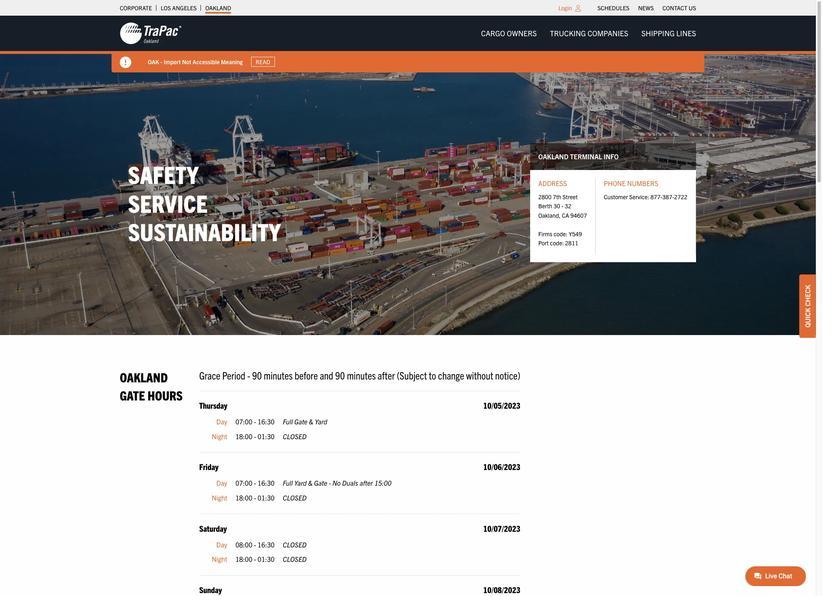 Task type: locate. For each thing, give the bounding box(es) containing it.
quick check link
[[800, 275, 817, 338]]

1 night from the top
[[212, 433, 227, 441]]

0 vertical spatial 16:30
[[258, 418, 275, 426]]

2 01:30 from the top
[[258, 494, 275, 502]]

0 vertical spatial day
[[217, 418, 227, 426]]

01:30
[[258, 433, 275, 441], [258, 494, 275, 502], [258, 555, 275, 564]]

90 right period
[[252, 369, 262, 382]]

2 vertical spatial 01:30
[[258, 555, 275, 564]]

1 horizontal spatial gate
[[295, 418, 308, 426]]

terminal
[[571, 152, 603, 161]]

to
[[429, 369, 436, 382]]

oakland up address
[[539, 152, 569, 161]]

& for thursday
[[309, 418, 314, 426]]

0 vertical spatial night
[[212, 433, 227, 441]]

1 vertical spatial 18:00 - 01:30
[[236, 494, 275, 502]]

1 90 from the left
[[252, 369, 262, 382]]

check
[[804, 285, 812, 307]]

0 vertical spatial 18:00 - 01:30
[[236, 433, 275, 441]]

full for friday
[[283, 479, 293, 488]]

1 horizontal spatial after
[[378, 369, 395, 382]]

387-
[[663, 193, 675, 201]]

3 18:00 - 01:30 from the top
[[236, 555, 275, 564]]

2 07:00 - 16:30 from the top
[[236, 479, 275, 488]]

1 vertical spatial code:
[[550, 239, 564, 247]]

0 horizontal spatial after
[[360, 479, 373, 488]]

1 vertical spatial full
[[283, 479, 293, 488]]

0 vertical spatial gate
[[120, 387, 145, 403]]

night down the thursday
[[212, 433, 227, 441]]

1 18:00 from the top
[[236, 433, 253, 441]]

- inside the 2800 7th street berth 30 - 32 oakland, ca 94607
[[562, 202, 564, 210]]

1 vertical spatial gate
[[295, 418, 308, 426]]

after left the (subject
[[378, 369, 395, 382]]

closed
[[283, 433, 307, 441], [283, 494, 307, 502], [283, 541, 307, 549], [283, 555, 307, 564]]

0 vertical spatial 07:00 - 16:30
[[236, 418, 275, 426]]

and
[[320, 369, 334, 382]]

2722
[[675, 193, 688, 201]]

1 vertical spatial 16:30
[[258, 479, 275, 488]]

menu bar inside banner
[[475, 25, 703, 42]]

1 16:30 from the top
[[258, 418, 275, 426]]

01:30 for saturday
[[258, 555, 275, 564]]

minutes left before
[[264, 369, 293, 382]]

3 day from the top
[[217, 541, 227, 549]]

cargo owners
[[481, 28, 537, 38]]

1 vertical spatial 07:00 - 16:30
[[236, 479, 275, 488]]

10/08/2023
[[484, 585, 521, 595]]

3 16:30 from the top
[[258, 541, 275, 549]]

1 full from the top
[[283, 418, 293, 426]]

contact us
[[663, 4, 697, 12]]

4 closed from the top
[[283, 555, 307, 564]]

safety
[[128, 159, 199, 189]]

meaning
[[221, 58, 243, 65]]

login
[[559, 4, 573, 12]]

contact us link
[[663, 2, 697, 14]]

accessible
[[193, 58, 220, 65]]

day
[[217, 418, 227, 426], [217, 479, 227, 488], [217, 541, 227, 549]]

code: up 2811
[[554, 230, 568, 238]]

0 horizontal spatial 90
[[252, 369, 262, 382]]

menu bar down 'light' image
[[475, 25, 703, 42]]

07:00 - 16:30 for friday
[[236, 479, 275, 488]]

import
[[164, 58, 181, 65]]

0 vertical spatial 01:30
[[258, 433, 275, 441]]

1 vertical spatial yard
[[295, 479, 307, 488]]

minutes right and
[[347, 369, 376, 382]]

0 horizontal spatial yard
[[295, 479, 307, 488]]

1 18:00 - 01:30 from the top
[[236, 433, 275, 441]]

gate inside oakland gate hours
[[120, 387, 145, 403]]

shipping
[[642, 28, 675, 38]]

07:00 - 16:30 for thursday
[[236, 418, 275, 426]]

menu bar containing cargo owners
[[475, 25, 703, 42]]

0 vertical spatial 07:00
[[236, 418, 253, 426]]

2 full from the top
[[283, 479, 293, 488]]

oakland image
[[120, 22, 182, 45]]

thursday
[[199, 401, 228, 411]]

change
[[438, 369, 465, 382]]

2 18:00 - 01:30 from the top
[[236, 494, 275, 502]]

0 vertical spatial &
[[309, 418, 314, 426]]

1 vertical spatial 07:00
[[236, 479, 253, 488]]

closed for friday
[[283, 494, 307, 502]]

menu bar
[[594, 2, 701, 14], [475, 25, 703, 42]]

2 16:30 from the top
[[258, 479, 275, 488]]

1 vertical spatial day
[[217, 479, 227, 488]]

2 18:00 from the top
[[236, 494, 253, 502]]

closed for thursday
[[283, 433, 307, 441]]

1 vertical spatial menu bar
[[475, 25, 703, 42]]

1 horizontal spatial yard
[[315, 418, 328, 426]]

1 vertical spatial oakland
[[539, 152, 569, 161]]

code: right the port
[[550, 239, 564, 247]]

2 vertical spatial oakland
[[120, 369, 168, 385]]

notice)
[[496, 369, 521, 382]]

minutes
[[264, 369, 293, 382], [347, 369, 376, 382]]

light image
[[576, 5, 582, 12]]

1 07:00 from the top
[[236, 418, 253, 426]]

1 horizontal spatial 90
[[335, 369, 345, 382]]

banner containing cargo owners
[[0, 16, 823, 73]]

3 18:00 from the top
[[236, 555, 253, 564]]

2 vertical spatial 18:00
[[236, 555, 253, 564]]

oak - import not accessible meaning
[[148, 58, 243, 65]]

18:00 for thursday
[[236, 433, 253, 441]]

0 vertical spatial 18:00
[[236, 433, 253, 441]]

2 closed from the top
[[283, 494, 307, 502]]

18:00 - 01:30 for friday
[[236, 494, 275, 502]]

2 vertical spatial gate
[[314, 479, 328, 488]]

berth
[[539, 202, 553, 210]]

oakland up hours
[[120, 369, 168, 385]]

0 horizontal spatial gate
[[120, 387, 145, 403]]

safety service sustainability
[[128, 159, 281, 247]]

2 night from the top
[[212, 494, 227, 502]]

10/07/2023
[[484, 523, 521, 534]]

0 vertical spatial yard
[[315, 418, 328, 426]]

duals
[[342, 479, 359, 488]]

1 vertical spatial 18:00
[[236, 494, 253, 502]]

3 01:30 from the top
[[258, 555, 275, 564]]

0 horizontal spatial oakland
[[120, 369, 168, 385]]

day for saturday
[[217, 541, 227, 549]]

contact
[[663, 4, 688, 12]]

2 day from the top
[[217, 479, 227, 488]]

shipping lines link
[[635, 25, 703, 42]]

1 day from the top
[[217, 418, 227, 426]]

2 vertical spatial night
[[212, 555, 227, 564]]

1 vertical spatial &
[[308, 479, 313, 488]]

3 night from the top
[[212, 555, 227, 564]]

full
[[283, 418, 293, 426], [283, 479, 293, 488]]

07:00 - 16:30
[[236, 418, 275, 426], [236, 479, 275, 488]]

32
[[565, 202, 572, 210]]

-
[[161, 58, 163, 65], [562, 202, 564, 210], [247, 369, 250, 382], [254, 418, 256, 426], [254, 433, 256, 441], [254, 479, 256, 488], [329, 479, 331, 488], [254, 494, 256, 502], [254, 541, 256, 549], [254, 555, 256, 564]]

2800
[[539, 193, 552, 201]]

oakland inside oakland gate hours
[[120, 369, 168, 385]]

1 horizontal spatial oakland
[[206, 4, 231, 12]]

1 vertical spatial 01:30
[[258, 494, 275, 502]]

0 vertical spatial full
[[283, 418, 293, 426]]

full gate & yard
[[283, 418, 328, 426]]

18:00 - 01:30
[[236, 433, 275, 441], [236, 494, 275, 502], [236, 555, 275, 564]]

1 minutes from the left
[[264, 369, 293, 382]]

gate
[[120, 387, 145, 403], [295, 418, 308, 426], [314, 479, 328, 488]]

0 horizontal spatial minutes
[[264, 369, 293, 382]]

18:00 for saturday
[[236, 555, 253, 564]]

code:
[[554, 230, 568, 238], [550, 239, 564, 247]]

menu bar up shipping
[[594, 2, 701, 14]]

1 closed from the top
[[283, 433, 307, 441]]

read link
[[251, 57, 275, 67]]

2 vertical spatial 18:00 - 01:30
[[236, 555, 275, 564]]

1 horizontal spatial minutes
[[347, 369, 376, 382]]

night down saturday
[[212, 555, 227, 564]]

info
[[604, 152, 619, 161]]

90
[[252, 369, 262, 382], [335, 369, 345, 382]]

1 07:00 - 16:30 from the top
[[236, 418, 275, 426]]

16:30
[[258, 418, 275, 426], [258, 479, 275, 488], [258, 541, 275, 549]]

2 vertical spatial 16:30
[[258, 541, 275, 549]]

closed for saturday
[[283, 555, 307, 564]]

night up saturday
[[212, 494, 227, 502]]

yard
[[315, 418, 328, 426], [295, 479, 307, 488]]

1 01:30 from the top
[[258, 433, 275, 441]]

night
[[212, 433, 227, 441], [212, 494, 227, 502], [212, 555, 227, 564]]

after
[[378, 369, 395, 382], [360, 479, 373, 488]]

oakland right angeles
[[206, 4, 231, 12]]

day down the thursday
[[217, 418, 227, 426]]

18:00 - 01:30 for thursday
[[236, 433, 275, 441]]

full yard & gate - no duals after 15:00
[[283, 479, 392, 488]]

2 07:00 from the top
[[236, 479, 253, 488]]

service
[[128, 188, 208, 218]]

&
[[309, 418, 314, 426], [308, 479, 313, 488]]

quick check
[[804, 285, 812, 328]]

90 right and
[[335, 369, 345, 382]]

los angeles
[[161, 4, 197, 12]]

30
[[554, 202, 561, 210]]

2 vertical spatial day
[[217, 541, 227, 549]]

schedules link
[[598, 2, 630, 14]]

day down saturday
[[217, 541, 227, 549]]

saturday
[[199, 523, 227, 534]]

after right duals
[[360, 479, 373, 488]]

1 vertical spatial after
[[360, 479, 373, 488]]

1 vertical spatial night
[[212, 494, 227, 502]]

0 vertical spatial oakland
[[206, 4, 231, 12]]

banner
[[0, 16, 823, 73]]

day down friday
[[217, 479, 227, 488]]

2 horizontal spatial oakland
[[539, 152, 569, 161]]

0 vertical spatial menu bar
[[594, 2, 701, 14]]

firms
[[539, 230, 553, 238]]



Task type: describe. For each thing, give the bounding box(es) containing it.
cargo owners link
[[475, 25, 544, 42]]

no
[[333, 479, 341, 488]]

night for thursday
[[212, 433, 227, 441]]

oakland,
[[539, 212, 561, 219]]

08:00
[[236, 541, 253, 549]]

ca
[[562, 212, 570, 219]]

oakland for oakland terminal info
[[539, 152, 569, 161]]

oakland gate hours
[[120, 369, 183, 403]]

login link
[[559, 4, 573, 12]]

08:00 - 16:30
[[236, 541, 275, 549]]

01:30 for thursday
[[258, 433, 275, 441]]

corporate link
[[120, 2, 152, 14]]

phone
[[604, 179, 626, 188]]

read
[[256, 58, 270, 66]]

schedules
[[598, 4, 630, 12]]

lines
[[677, 28, 697, 38]]

2 minutes from the left
[[347, 369, 376, 382]]

before
[[295, 369, 318, 382]]

18:00 - 01:30 for saturday
[[236, 555, 275, 564]]

friday
[[199, 462, 219, 472]]

7th
[[553, 193, 562, 201]]

oak
[[148, 58, 159, 65]]

corporate
[[120, 4, 152, 12]]

without
[[467, 369, 494, 382]]

menu bar containing schedules
[[594, 2, 701, 14]]

port
[[539, 239, 549, 247]]

sunday
[[199, 585, 222, 595]]

oakland link
[[206, 2, 231, 14]]

angeles
[[172, 4, 197, 12]]

877-
[[651, 193, 663, 201]]

10/06/2023
[[484, 462, 521, 472]]

phone numbers
[[604, 179, 659, 188]]

customer service: 877-387-2722
[[604, 193, 688, 201]]

news
[[639, 4, 654, 12]]

los angeles link
[[161, 2, 197, 14]]

period
[[222, 369, 246, 382]]

us
[[689, 4, 697, 12]]

(subject
[[397, 369, 427, 382]]

2 90 from the left
[[335, 369, 345, 382]]

01:30 for friday
[[258, 494, 275, 502]]

los
[[161, 4, 171, 12]]

night for friday
[[212, 494, 227, 502]]

07:00 for friday
[[236, 479, 253, 488]]

night for saturday
[[212, 555, 227, 564]]

18:00 for friday
[[236, 494, 253, 502]]

3 closed from the top
[[283, 541, 307, 549]]

gate for oakland
[[120, 387, 145, 403]]

10/05/2023
[[484, 401, 521, 411]]

& for friday
[[308, 479, 313, 488]]

y549
[[569, 230, 582, 238]]

service:
[[630, 193, 650, 201]]

16:30 for friday
[[258, 479, 275, 488]]

grace period - 90 minutes before and 90 minutes after (subject to change without notice)
[[199, 369, 521, 382]]

firms code:  y549 port code:  2811
[[539, 230, 582, 247]]

address
[[539, 179, 567, 188]]

- inside banner
[[161, 58, 163, 65]]

2811
[[566, 239, 579, 247]]

numbers
[[628, 179, 659, 188]]

15:00
[[375, 479, 392, 488]]

full for thursday
[[283, 418, 293, 426]]

solid image
[[120, 57, 131, 68]]

street
[[563, 193, 578, 201]]

trucking
[[550, 28, 586, 38]]

gate for full
[[295, 418, 308, 426]]

0 vertical spatial code:
[[554, 230, 568, 238]]

trucking companies link
[[544, 25, 635, 42]]

day for thursday
[[217, 418, 227, 426]]

news link
[[639, 2, 654, 14]]

sustainability
[[128, 216, 281, 247]]

grace
[[199, 369, 221, 382]]

16:30 for thursday
[[258, 418, 275, 426]]

trucking companies
[[550, 28, 629, 38]]

oakland for oakland gate hours
[[120, 369, 168, 385]]

07:00 for thursday
[[236, 418, 253, 426]]

customer
[[604, 193, 628, 201]]

94607
[[571, 212, 587, 219]]

quick
[[804, 308, 812, 328]]

shipping lines
[[642, 28, 697, 38]]

companies
[[588, 28, 629, 38]]

16:30 for saturday
[[258, 541, 275, 549]]

2800 7th street berth 30 - 32 oakland, ca 94607
[[539, 193, 587, 219]]

hours
[[148, 387, 183, 403]]

2 horizontal spatial gate
[[314, 479, 328, 488]]

oakland for oakland
[[206, 4, 231, 12]]

oakland terminal info
[[539, 152, 619, 161]]

day for friday
[[217, 479, 227, 488]]

not
[[182, 58, 191, 65]]

cargo
[[481, 28, 506, 38]]

owners
[[507, 28, 537, 38]]

0 vertical spatial after
[[378, 369, 395, 382]]



Task type: vqa. For each thing, say whether or not it's contained in the screenshot.


